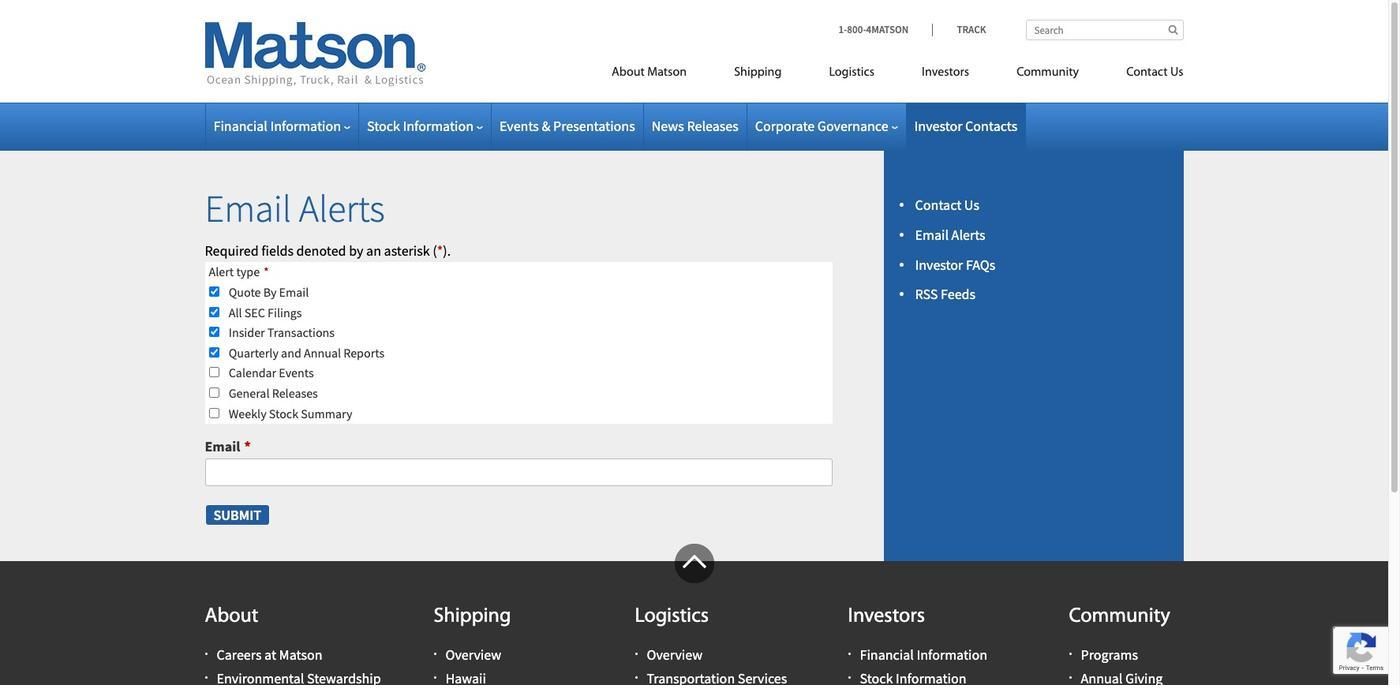 Task type: vqa. For each thing, say whether or not it's contained in the screenshot.


Task type: locate. For each thing, give the bounding box(es) containing it.
financial
[[214, 117, 268, 135], [860, 646, 914, 664]]

releases for general releases
[[272, 385, 318, 401]]

matson
[[648, 66, 687, 79], [279, 646, 323, 664]]

community
[[1017, 66, 1079, 79], [1069, 606, 1171, 628]]

summary
[[301, 405, 353, 421]]

0 horizontal spatial financial information link
[[214, 117, 351, 135]]

matson up news
[[648, 66, 687, 79]]

contact
[[1127, 66, 1168, 79], [916, 196, 962, 214]]

1 vertical spatial logistics
[[635, 606, 709, 628]]

investor
[[915, 117, 963, 135], [916, 255, 964, 274]]

1 vertical spatial releases
[[272, 385, 318, 401]]

contact inside contact us link
[[1127, 66, 1168, 79]]

investor for investor faqs
[[916, 255, 964, 274]]

1 horizontal spatial us
[[1171, 66, 1184, 79]]

0 horizontal spatial logistics
[[635, 606, 709, 628]]

about inside 'footer'
[[205, 606, 259, 628]]

feeds
[[941, 285, 976, 304]]

email alerts up investor faqs link
[[916, 226, 986, 244]]

search image
[[1169, 24, 1178, 35]]

1 horizontal spatial matson
[[648, 66, 687, 79]]

email alerts link
[[916, 226, 986, 244]]

general
[[229, 385, 270, 401]]

1 vertical spatial matson
[[279, 646, 323, 664]]

alerts
[[299, 185, 385, 232], [952, 226, 986, 244]]

overview link for shipping
[[446, 646, 502, 664]]

releases up weekly stock summary
[[272, 385, 318, 401]]

1 horizontal spatial contact us
[[1127, 66, 1184, 79]]

0 horizontal spatial events
[[279, 365, 314, 381]]

1 vertical spatial investor
[[916, 255, 964, 274]]

insider transactions
[[229, 325, 335, 340]]

community down search search box
[[1017, 66, 1079, 79]]

investor for investor contacts
[[915, 117, 963, 135]]

Quote By Email checkbox
[[209, 287, 219, 297]]

0 vertical spatial logistics
[[829, 66, 875, 79]]

1 vertical spatial shipping
[[434, 606, 511, 628]]

1 horizontal spatial shipping
[[734, 66, 782, 79]]

0 vertical spatial contact us
[[1127, 66, 1184, 79]]

email
[[205, 185, 291, 232], [916, 226, 949, 244], [279, 284, 309, 300], [205, 438, 240, 456]]

1 overview from the left
[[446, 646, 502, 664]]

news releases link
[[652, 117, 739, 135]]

stock
[[367, 117, 400, 135], [269, 405, 299, 421]]

overview link
[[446, 646, 502, 664], [647, 646, 703, 664]]

1 vertical spatial financial information link
[[860, 646, 988, 664]]

0 horizontal spatial matson
[[279, 646, 323, 664]]

1 horizontal spatial releases
[[687, 117, 739, 135]]

0 horizontal spatial about
[[205, 606, 259, 628]]

overview
[[446, 646, 502, 664], [647, 646, 703, 664]]

investors inside 'top menu' navigation
[[922, 66, 970, 79]]

1 vertical spatial about
[[205, 606, 259, 628]]

0 horizontal spatial overview
[[446, 646, 502, 664]]

financial information link inside 'footer'
[[860, 646, 988, 664]]

logistics link
[[806, 58, 899, 91]]

type
[[236, 264, 260, 280]]

email up investor faqs link
[[916, 226, 949, 244]]

alerts up by on the top of page
[[299, 185, 385, 232]]

1 horizontal spatial financial information link
[[860, 646, 988, 664]]

0 horizontal spatial contact us link
[[916, 196, 980, 214]]

information
[[270, 117, 341, 135], [403, 117, 474, 135], [917, 646, 988, 664]]

0 horizontal spatial email alerts
[[205, 185, 385, 232]]

1 overview link from the left
[[446, 646, 502, 664]]

0 horizontal spatial information
[[270, 117, 341, 135]]

1-800-4matson link
[[839, 23, 933, 36]]

investors
[[922, 66, 970, 79], [848, 606, 925, 628]]

about up "presentations"
[[612, 66, 645, 79]]

contact us link up email alerts link
[[916, 196, 980, 214]]

an
[[366, 241, 381, 259]]

contact us link
[[1103, 58, 1184, 91], [916, 196, 980, 214]]

0 vertical spatial about
[[612, 66, 645, 79]]

about up careers
[[205, 606, 259, 628]]

0 horizontal spatial financial
[[214, 117, 268, 135]]

about inside 'top menu' navigation
[[612, 66, 645, 79]]

about
[[612, 66, 645, 79], [205, 606, 259, 628]]

email alerts up fields
[[205, 185, 385, 232]]

1 horizontal spatial events
[[500, 117, 539, 135]]

1 horizontal spatial alerts
[[952, 226, 986, 244]]

1 horizontal spatial overview
[[647, 646, 703, 664]]

logistics
[[829, 66, 875, 79], [635, 606, 709, 628]]

1-
[[839, 23, 848, 36]]

investor down the investors link
[[915, 117, 963, 135]]

calendar events
[[229, 365, 314, 381]]

0 horizontal spatial contact us
[[916, 196, 980, 214]]

1 vertical spatial us
[[965, 196, 980, 214]]

overview for logistics
[[647, 646, 703, 664]]

email alerts
[[205, 185, 385, 232], [916, 226, 986, 244]]

0 vertical spatial financial information link
[[214, 117, 351, 135]]

about for about matson
[[612, 66, 645, 79]]

&
[[542, 117, 551, 135]]

1 horizontal spatial overview link
[[647, 646, 703, 664]]

events left the &
[[500, 117, 539, 135]]

community up programs
[[1069, 606, 1171, 628]]

logistics down back to top image
[[635, 606, 709, 628]]

and
[[281, 345, 301, 361]]

0 vertical spatial us
[[1171, 66, 1184, 79]]

1 horizontal spatial contact
[[1127, 66, 1168, 79]]

events
[[500, 117, 539, 135], [279, 365, 314, 381]]

contact us
[[1127, 66, 1184, 79], [916, 196, 980, 214]]

logistics inside 'top menu' navigation
[[829, 66, 875, 79]]

1 horizontal spatial email alerts
[[916, 226, 986, 244]]

1 horizontal spatial financial information
[[860, 646, 988, 664]]

1 horizontal spatial financial
[[860, 646, 914, 664]]

financial information for financial information "link" inside 'footer'
[[860, 646, 988, 664]]

0 vertical spatial matson
[[648, 66, 687, 79]]

financial for financial information "link" inside 'footer'
[[860, 646, 914, 664]]

overview link for logistics
[[647, 646, 703, 664]]

filings
[[268, 304, 302, 320]]

asterisk
[[384, 241, 430, 259]]

matson image
[[205, 22, 426, 87]]

track link
[[933, 23, 987, 36]]

alert type
[[209, 264, 260, 280]]

0 horizontal spatial releases
[[272, 385, 318, 401]]

0 vertical spatial contact us link
[[1103, 58, 1184, 91]]

us
[[1171, 66, 1184, 79], [965, 196, 980, 214]]

denoted
[[297, 241, 346, 259]]

events & presentations link
[[500, 117, 635, 135]]

footer
[[0, 544, 1389, 685]]

0 horizontal spatial overview link
[[446, 646, 502, 664]]

quote
[[229, 284, 261, 300]]

careers at matson
[[217, 646, 323, 664]]

financial inside 'footer'
[[860, 646, 914, 664]]

0 vertical spatial shipping
[[734, 66, 782, 79]]

shipping link
[[711, 58, 806, 91]]

news
[[652, 117, 684, 135]]

0 vertical spatial releases
[[687, 117, 739, 135]]

releases
[[687, 117, 739, 135], [272, 385, 318, 401]]

governance
[[818, 117, 889, 135]]

contact us up email alerts link
[[916, 196, 980, 214]]

investor faqs
[[916, 255, 996, 274]]

financial information link
[[214, 117, 351, 135], [860, 646, 988, 664]]

1 horizontal spatial logistics
[[829, 66, 875, 79]]

Weekly Stock Summary checkbox
[[209, 408, 219, 418]]

1 vertical spatial community
[[1069, 606, 1171, 628]]

0 vertical spatial investors
[[922, 66, 970, 79]]

1 horizontal spatial information
[[403, 117, 474, 135]]

0 horizontal spatial contact
[[916, 196, 962, 214]]

contact up email alerts link
[[916, 196, 962, 214]]

investor up rss feeds link
[[916, 255, 964, 274]]

insider
[[229, 325, 265, 340]]

1 vertical spatial financial
[[860, 646, 914, 664]]

Insider Transactions checkbox
[[209, 327, 219, 337]]

logistics down "800-"
[[829, 66, 875, 79]]

1 horizontal spatial stock
[[367, 117, 400, 135]]

events down the and on the bottom left of the page
[[279, 365, 314, 381]]

releases right news
[[687, 117, 739, 135]]

community inside community link
[[1017, 66, 1079, 79]]

all
[[229, 304, 242, 320]]

contact us down search icon
[[1127, 66, 1184, 79]]

(
[[433, 241, 437, 259]]

0 vertical spatial financial information
[[214, 117, 341, 135]]

shipping inside 'top menu' navigation
[[734, 66, 782, 79]]

us down search icon
[[1171, 66, 1184, 79]]

matson right at
[[279, 646, 323, 664]]

corporate governance
[[755, 117, 889, 135]]

careers
[[217, 646, 262, 664]]

0 vertical spatial contact
[[1127, 66, 1168, 79]]

financial information
[[214, 117, 341, 135], [860, 646, 988, 664]]

None search field
[[1026, 20, 1184, 40]]

financial information inside 'footer'
[[860, 646, 988, 664]]

events & presentations
[[500, 117, 635, 135]]

None submit
[[205, 504, 270, 526]]

1 horizontal spatial about
[[612, 66, 645, 79]]

Email email field
[[205, 459, 833, 486]]

).
[[443, 241, 451, 259]]

1 vertical spatial contact us
[[916, 196, 980, 214]]

2 overview link from the left
[[647, 646, 703, 664]]

shipping
[[734, 66, 782, 79], [434, 606, 511, 628]]

1 vertical spatial contact
[[916, 196, 962, 214]]

0 vertical spatial financial
[[214, 117, 268, 135]]

about matson link
[[588, 58, 711, 91]]

us up email alerts link
[[965, 196, 980, 214]]

community link
[[993, 58, 1103, 91]]

1 vertical spatial financial information
[[860, 646, 988, 664]]

2 horizontal spatial information
[[917, 646, 988, 664]]

0 vertical spatial investor
[[915, 117, 963, 135]]

0 horizontal spatial financial information
[[214, 117, 341, 135]]

contact us link down search icon
[[1103, 58, 1184, 91]]

contact down search search box
[[1127, 66, 1168, 79]]

0 vertical spatial community
[[1017, 66, 1079, 79]]

community inside 'footer'
[[1069, 606, 1171, 628]]

1 vertical spatial stock
[[269, 405, 299, 421]]

2 overview from the left
[[647, 646, 703, 664]]

alerts up faqs
[[952, 226, 986, 244]]

0 horizontal spatial shipping
[[434, 606, 511, 628]]

investor contacts link
[[915, 117, 1018, 135]]



Task type: describe. For each thing, give the bounding box(es) containing it.
top menu navigation
[[541, 58, 1184, 91]]

programs
[[1081, 646, 1139, 664]]

presentations
[[554, 117, 635, 135]]

back to top image
[[675, 544, 714, 583]]

releases for news releases
[[687, 117, 739, 135]]

at
[[265, 646, 276, 664]]

investors link
[[899, 58, 993, 91]]

email down weekly stock summary checkbox
[[205, 438, 240, 456]]

email up required
[[205, 185, 291, 232]]

faqs
[[966, 255, 996, 274]]

0 vertical spatial events
[[500, 117, 539, 135]]

Search search field
[[1026, 20, 1184, 40]]

quote by email
[[229, 284, 309, 300]]

annual
[[304, 345, 341, 361]]

financial information for the leftmost financial information "link"
[[214, 117, 341, 135]]

general releases
[[229, 385, 318, 401]]

quarterly and annual reports
[[229, 345, 385, 361]]

Calendar Events checkbox
[[209, 367, 219, 378]]

quarterly
[[229, 345, 279, 361]]

required
[[205, 241, 259, 259]]

All SEC Filings checkbox
[[209, 307, 219, 317]]

news releases
[[652, 117, 739, 135]]

footer containing about
[[0, 544, 1389, 685]]

weekly
[[229, 405, 267, 421]]

0 horizontal spatial stock
[[269, 405, 299, 421]]

contacts
[[966, 117, 1018, 135]]

alert
[[209, 264, 234, 280]]

reports
[[344, 345, 385, 361]]

0 vertical spatial stock
[[367, 117, 400, 135]]

1 vertical spatial contact us link
[[916, 196, 980, 214]]

matson inside 'footer'
[[279, 646, 323, 664]]

1 vertical spatial events
[[279, 365, 314, 381]]

Quarterly and Annual Reports checkbox
[[209, 347, 219, 357]]

by
[[349, 241, 364, 259]]

General Releases checkbox
[[209, 388, 219, 398]]

contact us inside 'top menu' navigation
[[1127, 66, 1184, 79]]

track
[[957, 23, 987, 36]]

required fields denoted by an asterisk (
[[205, 241, 437, 259]]

0 horizontal spatial alerts
[[299, 185, 385, 232]]

1-800-4matson
[[839, 23, 909, 36]]

logistics inside 'footer'
[[635, 606, 709, 628]]

800-
[[847, 23, 867, 36]]

shipping inside 'footer'
[[434, 606, 511, 628]]

about matson
[[612, 66, 687, 79]]

investor faqs link
[[916, 255, 996, 274]]

stock information link
[[367, 117, 483, 135]]

rss
[[916, 285, 938, 304]]

email up filings
[[279, 284, 309, 300]]

matson inside 'top menu' navigation
[[648, 66, 687, 79]]

4matson
[[867, 23, 909, 36]]

fields
[[262, 241, 294, 259]]

programs link
[[1081, 646, 1139, 664]]

corporate governance link
[[755, 117, 898, 135]]

about for about
[[205, 606, 259, 628]]

1 horizontal spatial contact us link
[[1103, 58, 1184, 91]]

careers at matson link
[[217, 646, 323, 664]]

overview for shipping
[[446, 646, 502, 664]]

corporate
[[755, 117, 815, 135]]

us inside 'top menu' navigation
[[1171, 66, 1184, 79]]

by
[[264, 284, 277, 300]]

sec
[[245, 304, 265, 320]]

1 vertical spatial investors
[[848, 606, 925, 628]]

rss feeds
[[916, 285, 976, 304]]

information inside 'footer'
[[917, 646, 988, 664]]

0 horizontal spatial us
[[965, 196, 980, 214]]

all sec filings
[[229, 304, 302, 320]]

weekly stock summary
[[229, 405, 353, 421]]

calendar
[[229, 365, 276, 381]]

rss feeds link
[[916, 285, 976, 304]]

stock information
[[367, 117, 474, 135]]

transactions
[[268, 325, 335, 340]]

investor contacts
[[915, 117, 1018, 135]]

financial for the leftmost financial information "link"
[[214, 117, 268, 135]]



